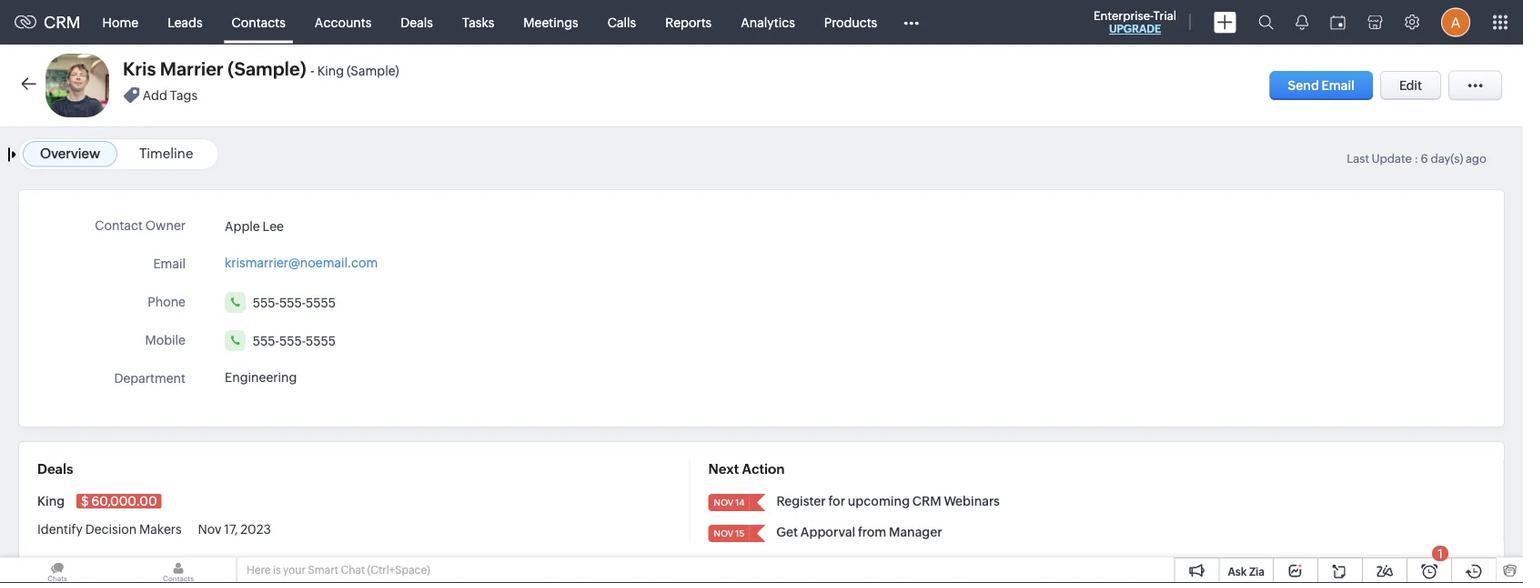 Task type: locate. For each thing, give the bounding box(es) containing it.
nov left 17,
[[198, 522, 222, 537]]

1 vertical spatial email
[[153, 256, 186, 271]]

0 vertical spatial crm
[[44, 13, 81, 32]]

crm
[[44, 13, 81, 32], [912, 494, 941, 509]]

1
[[1438, 546, 1443, 561]]

email up phone
[[153, 256, 186, 271]]

1 5555 from the top
[[306, 295, 336, 310]]

apple
[[225, 219, 260, 233]]

(sample) left - at the top left
[[228, 59, 306, 80]]

555-555-5555 up engineering on the bottom left
[[253, 333, 336, 348]]

search element
[[1248, 0, 1285, 45]]

send
[[1288, 78, 1319, 93]]

1 horizontal spatial (sample)
[[347, 64, 399, 78]]

accounts link
[[300, 0, 386, 44]]

action
[[742, 461, 785, 477]]

calendar image
[[1330, 15, 1346, 30]]

analytics link
[[726, 0, 810, 44]]

0 horizontal spatial crm
[[44, 13, 81, 32]]

send email button
[[1270, 71, 1373, 100]]

manager
[[889, 525, 942, 540]]

1 horizontal spatial deals
[[401, 15, 433, 30]]

deals
[[401, 15, 433, 30], [37, 461, 73, 477]]

deals link
[[386, 0, 448, 44]]

identify
[[37, 522, 83, 537]]

-
[[310, 63, 315, 79]]

leads
[[168, 15, 203, 30]]

1 vertical spatial deals
[[37, 461, 73, 477]]

decision
[[85, 522, 137, 537]]

email
[[1322, 78, 1355, 93], [153, 256, 186, 271]]

5555 for mobile
[[306, 333, 336, 348]]

555-
[[253, 295, 279, 310], [279, 295, 306, 310], [253, 333, 279, 348], [279, 333, 306, 348]]

5555 for phone
[[306, 295, 336, 310]]

nov left 15
[[714, 528, 734, 539]]

6
[[1421, 152, 1428, 166]]

0 vertical spatial 555-555-5555
[[253, 295, 336, 310]]

king inside kris marrier (sample) - king (sample)
[[317, 64, 344, 78]]

1 horizontal spatial king
[[317, 64, 344, 78]]

1 vertical spatial 5555
[[306, 333, 336, 348]]

products link
[[810, 0, 892, 44]]

king up identify
[[37, 494, 67, 509]]

555-555-5555
[[253, 295, 336, 310], [253, 333, 336, 348]]

enterprise-
[[1094, 9, 1153, 22]]

5555
[[306, 295, 336, 310], [306, 333, 336, 348]]

profile element
[[1430, 0, 1481, 44]]

get
[[776, 525, 798, 540]]

email right the send
[[1322, 78, 1355, 93]]

1 vertical spatial 555-555-5555
[[253, 333, 336, 348]]

crm left the home
[[44, 13, 81, 32]]

reports
[[665, 15, 712, 30]]

0 vertical spatial 5555
[[306, 295, 336, 310]]

1 555-555-5555 from the top
[[253, 295, 336, 310]]

0 horizontal spatial king
[[37, 494, 67, 509]]

0 vertical spatial email
[[1322, 78, 1355, 93]]

1 horizontal spatial email
[[1322, 78, 1355, 93]]

next
[[708, 461, 739, 477]]

crm link
[[15, 13, 81, 32]]

2 555-555-5555 from the top
[[253, 333, 336, 348]]

ask
[[1228, 566, 1247, 578]]

timeline link
[[139, 146, 193, 162]]

add
[[143, 88, 167, 102]]

$ 60,000.00
[[81, 494, 157, 509]]

register
[[777, 494, 826, 509]]

king
[[317, 64, 344, 78], [37, 494, 67, 509]]

(sample) down accounts "link"
[[347, 64, 399, 78]]

analytics
[[741, 15, 795, 30]]

department
[[114, 371, 186, 385]]

overview
[[40, 146, 100, 162]]

0 horizontal spatial email
[[153, 256, 186, 271]]

meetings link
[[509, 0, 593, 44]]

edit button
[[1380, 71, 1441, 100]]

nov 15
[[714, 528, 745, 539]]

14
[[736, 497, 745, 508]]

1 horizontal spatial crm
[[912, 494, 941, 509]]

0 horizontal spatial (sample)
[[228, 59, 306, 80]]

king (sample) link
[[317, 63, 399, 79]]

zia
[[1249, 566, 1265, 578]]

1 vertical spatial crm
[[912, 494, 941, 509]]

smart
[[308, 564, 338, 576]]

0 vertical spatial king
[[317, 64, 344, 78]]

king right - at the top left
[[317, 64, 344, 78]]

nov left 14
[[714, 497, 734, 508]]

makers
[[139, 522, 182, 537]]

contact owner
[[95, 218, 186, 232]]

nov
[[714, 497, 734, 508], [198, 522, 222, 537], [714, 528, 734, 539]]

signals image
[[1296, 15, 1309, 30]]

identify decision makers
[[37, 522, 184, 537]]

overview link
[[40, 146, 100, 162]]

nov for nov 15
[[714, 528, 734, 539]]

from
[[858, 525, 887, 540]]

profile image
[[1441, 8, 1470, 37]]

get apporval from manager link
[[776, 525, 942, 540]]

create menu image
[[1214, 11, 1237, 33]]

nov 17, 2023
[[198, 522, 271, 537]]

create menu element
[[1203, 0, 1248, 44]]

deals up the king link
[[37, 461, 73, 477]]

reports link
[[651, 0, 726, 44]]

your
[[283, 564, 306, 576]]

555-555-5555 for mobile
[[253, 333, 336, 348]]

kris
[[123, 59, 156, 80]]

engineering
[[225, 370, 297, 385]]

crm up manager
[[912, 494, 941, 509]]

555-555-5555 down krismarrier@noemail.com at the left of the page
[[253, 295, 336, 310]]

calls
[[608, 15, 636, 30]]

deals left tasks link
[[401, 15, 433, 30]]

(ctrl+space)
[[367, 564, 430, 576]]

chats image
[[0, 558, 115, 583]]

0 horizontal spatial deals
[[37, 461, 73, 477]]

2 5555 from the top
[[306, 333, 336, 348]]

tasks link
[[448, 0, 509, 44]]

calls link
[[593, 0, 651, 44]]

signals element
[[1285, 0, 1319, 45]]

register for upcoming crm webinars link
[[777, 494, 1000, 509]]



Task type: vqa. For each thing, say whether or not it's contained in the screenshot.
Create Menu element
yes



Task type: describe. For each thing, give the bounding box(es) containing it.
update
[[1372, 152, 1412, 166]]

chat
[[341, 564, 365, 576]]

leads link
[[153, 0, 217, 44]]

edit
[[1399, 78, 1422, 93]]

email inside button
[[1322, 78, 1355, 93]]

timeline
[[139, 146, 193, 162]]

60,000.00
[[91, 494, 157, 509]]

accounts
[[315, 15, 372, 30]]

(sample) inside kris marrier (sample) - king (sample)
[[347, 64, 399, 78]]

tags
[[170, 88, 198, 102]]

send email
[[1288, 78, 1355, 93]]

nov 14
[[714, 497, 745, 508]]

nov for nov 17, 2023
[[198, 522, 222, 537]]

last update : 6 day(s) ago
[[1347, 152, 1487, 166]]

get apporval from manager
[[776, 525, 942, 540]]

17,
[[224, 522, 238, 537]]

register for upcoming crm webinars
[[777, 494, 1000, 509]]

king link
[[37, 494, 67, 509]]

trial
[[1153, 9, 1177, 22]]

marrier
[[160, 59, 224, 80]]

15
[[736, 528, 745, 539]]

here is your smart chat (ctrl+space)
[[247, 564, 430, 576]]

phone
[[148, 294, 186, 309]]

home
[[102, 15, 138, 30]]

apple lee
[[225, 219, 284, 233]]

kris marrier (sample) - king (sample)
[[123, 59, 399, 80]]

day(s)
[[1431, 152, 1463, 166]]

555-555-5555 for phone
[[253, 295, 336, 310]]

nov for nov 14
[[714, 497, 734, 508]]

1 vertical spatial king
[[37, 494, 67, 509]]

add tags
[[143, 88, 198, 102]]

krismarrier@noemail.com link
[[225, 250, 378, 270]]

last
[[1347, 152, 1369, 166]]

contacts image
[[121, 558, 236, 583]]

contacts
[[232, 15, 286, 30]]

products
[[824, 15, 877, 30]]

$
[[81, 494, 89, 509]]

contact
[[95, 218, 143, 232]]

2023
[[240, 522, 271, 537]]

search image
[[1258, 15, 1274, 30]]

apporval
[[801, 525, 856, 540]]

0 vertical spatial deals
[[401, 15, 433, 30]]

krismarrier@noemail.com
[[225, 256, 378, 270]]

tasks
[[462, 15, 494, 30]]

home link
[[88, 0, 153, 44]]

mobile
[[145, 333, 186, 347]]

ago
[[1466, 152, 1487, 166]]

upgrade
[[1109, 23, 1161, 35]]

contacts link
[[217, 0, 300, 44]]

next action
[[708, 461, 785, 477]]

ask zia
[[1228, 566, 1265, 578]]

is
[[273, 564, 281, 576]]

for
[[829, 494, 845, 509]]

Other Modules field
[[892, 8, 931, 37]]

enterprise-trial upgrade
[[1094, 9, 1177, 35]]

meetings
[[523, 15, 578, 30]]

here
[[247, 564, 271, 576]]

:
[[1415, 152, 1419, 166]]

owner
[[145, 218, 186, 232]]

lee
[[263, 219, 284, 233]]

webinars
[[944, 494, 1000, 509]]

upcoming
[[848, 494, 910, 509]]



